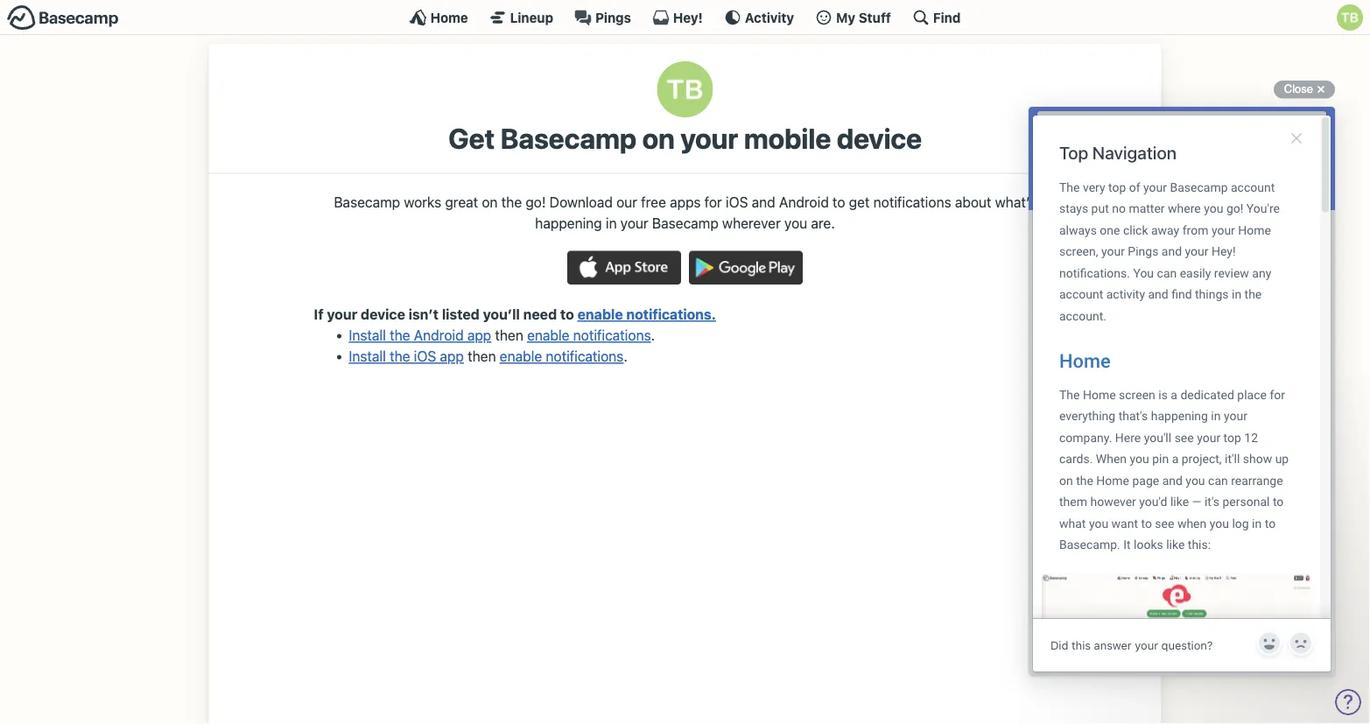 Task type: locate. For each thing, give the bounding box(es) containing it.
download
[[550, 193, 613, 210]]

lineup
[[510, 10, 554, 25]]

1 vertical spatial on
[[482, 193, 498, 210]]

home
[[431, 10, 468, 25]]

our
[[617, 193, 638, 210]]

1 horizontal spatial to
[[833, 193, 846, 210]]

isn't
[[409, 306, 439, 323]]

the down 'install the android app' link
[[390, 348, 410, 365]]

notifications down enable notifications. link
[[573, 327, 651, 344]]

on down tim burton image
[[642, 122, 675, 155]]

device inside 'if your device isn't listed you'll need to enable notifications. install the android app then enable notifications . install the ios app then enable notifications .'
[[361, 306, 405, 323]]

the left go!
[[502, 193, 522, 210]]

ios right for
[[726, 193, 748, 210]]

android inside 'if your device isn't listed you'll need to enable notifications. install the android app then enable notifications . install the ios app then enable notifications .'
[[414, 327, 464, 344]]

2 horizontal spatial your
[[681, 122, 738, 155]]

enable notifications. link
[[578, 306, 716, 323]]

0 horizontal spatial .
[[624, 348, 628, 365]]

notifications inside basecamp works great on the go! download our free apps for ios and android to get notifications about what's happening in your basecamp wherever you are.
[[874, 193, 952, 210]]

the inside basecamp works great on the go! download our free apps for ios and android to get notifications about what's happening in your basecamp wherever you are.
[[502, 193, 522, 210]]

0 vertical spatial the
[[502, 193, 522, 210]]

lineup link
[[489, 9, 554, 26]]

0 horizontal spatial ios
[[414, 348, 436, 365]]

install
[[349, 327, 386, 344], [349, 348, 386, 365]]

0 vertical spatial android
[[779, 193, 829, 210]]

1 vertical spatial notifications
[[573, 327, 651, 344]]

your right the if
[[327, 306, 357, 323]]

you'll
[[483, 306, 520, 323]]

basecamp up the download
[[501, 122, 637, 155]]

.
[[651, 327, 655, 344], [624, 348, 628, 365]]

about
[[955, 193, 992, 210]]

1 horizontal spatial .
[[651, 327, 655, 344]]

1 horizontal spatial app
[[467, 327, 492, 344]]

0 vertical spatial on
[[642, 122, 675, 155]]

1 horizontal spatial device
[[837, 122, 922, 155]]

what's
[[995, 193, 1037, 210]]

device up get
[[837, 122, 922, 155]]

0 vertical spatial notifications
[[874, 193, 952, 210]]

enable notifications link for install the ios app
[[500, 348, 624, 365]]

install down 'install the android app' link
[[349, 348, 386, 365]]

notifications right get
[[874, 193, 952, 210]]

0 vertical spatial your
[[681, 122, 738, 155]]

1 vertical spatial enable notifications link
[[500, 348, 624, 365]]

are.
[[811, 214, 835, 231]]

get basecamp on your mobile device
[[448, 122, 922, 155]]

notifications
[[874, 193, 952, 210], [573, 327, 651, 344], [546, 348, 624, 365]]

0 horizontal spatial your
[[327, 306, 357, 323]]

basecamp left works
[[334, 193, 400, 210]]

ios down 'install the android app' link
[[414, 348, 436, 365]]

activity link
[[724, 9, 794, 26]]

ios inside basecamp works great on the go! download our free apps for ios and android to get notifications about what's happening in your basecamp wherever you are.
[[726, 193, 748, 210]]

basecamp
[[501, 122, 637, 155], [334, 193, 400, 210], [652, 214, 719, 231]]

0 horizontal spatial device
[[361, 306, 405, 323]]

0 horizontal spatial on
[[482, 193, 498, 210]]

download on the play store image
[[689, 251, 803, 285]]

notifications down need
[[546, 348, 624, 365]]

1 vertical spatial android
[[414, 327, 464, 344]]

2 vertical spatial enable
[[500, 348, 542, 365]]

my
[[836, 10, 856, 25]]

the up install the ios app link
[[390, 327, 410, 344]]

basecamp works great on the go! download our free apps for ios and android to get notifications about what's happening in your basecamp wherever you are.
[[334, 193, 1037, 231]]

great
[[445, 193, 478, 210]]

home link
[[410, 9, 468, 26]]

find
[[933, 10, 961, 25]]

switch accounts image
[[7, 4, 119, 32]]

1 horizontal spatial ios
[[726, 193, 748, 210]]

works
[[404, 193, 442, 210]]

and
[[752, 193, 776, 210]]

app down 'install the android app' link
[[440, 348, 464, 365]]

enable
[[578, 306, 623, 323], [527, 327, 570, 344], [500, 348, 542, 365]]

to left get
[[833, 193, 846, 210]]

0 vertical spatial to
[[833, 193, 846, 210]]

2 vertical spatial notifications
[[546, 348, 624, 365]]

close button
[[1274, 79, 1336, 100]]

you
[[785, 214, 808, 231]]

on
[[642, 122, 675, 155], [482, 193, 498, 210]]

listed
[[442, 306, 480, 323]]

1 vertical spatial your
[[621, 214, 649, 231]]

to right need
[[560, 306, 574, 323]]

then
[[495, 327, 524, 344], [468, 348, 496, 365]]

install up install the ios app link
[[349, 327, 386, 344]]

android
[[779, 193, 829, 210], [414, 327, 464, 344]]

your down tim burton image
[[681, 122, 738, 155]]

your
[[681, 122, 738, 155], [621, 214, 649, 231], [327, 306, 357, 323]]

0 vertical spatial ios
[[726, 193, 748, 210]]

on right the great
[[482, 193, 498, 210]]

android down isn't
[[414, 327, 464, 344]]

device
[[837, 122, 922, 155], [361, 306, 405, 323]]

1 vertical spatial app
[[440, 348, 464, 365]]

0 vertical spatial basecamp
[[501, 122, 637, 155]]

1 vertical spatial device
[[361, 306, 405, 323]]

0 horizontal spatial basecamp
[[334, 193, 400, 210]]

the
[[502, 193, 522, 210], [390, 327, 410, 344], [390, 348, 410, 365]]

notifications.
[[627, 306, 716, 323]]

basecamp down the apps at the top
[[652, 214, 719, 231]]

1 horizontal spatial your
[[621, 214, 649, 231]]

0 vertical spatial enable notifications link
[[527, 327, 651, 344]]

enable notifications link
[[527, 327, 651, 344], [500, 348, 624, 365]]

tim burton image
[[657, 61, 713, 117]]

0 vertical spatial app
[[467, 327, 492, 344]]

enable notifications link for install the android app
[[527, 327, 651, 344]]

2 vertical spatial basecamp
[[652, 214, 719, 231]]

0 vertical spatial .
[[651, 327, 655, 344]]

happening
[[535, 214, 602, 231]]

go!
[[526, 193, 546, 210]]

0 vertical spatial install
[[349, 327, 386, 344]]

1 vertical spatial to
[[560, 306, 574, 323]]

1 horizontal spatial android
[[779, 193, 829, 210]]

1 horizontal spatial on
[[642, 122, 675, 155]]

pings button
[[575, 9, 631, 26]]

2 horizontal spatial basecamp
[[652, 214, 719, 231]]

app
[[467, 327, 492, 344], [440, 348, 464, 365]]

to
[[833, 193, 846, 210], [560, 306, 574, 323]]

1 vertical spatial then
[[468, 348, 496, 365]]

cross small image
[[1311, 79, 1332, 100]]

wherever
[[722, 214, 781, 231]]

android inside basecamp works great on the go! download our free apps for ios and android to get notifications about what's happening in your basecamp wherever you are.
[[779, 193, 829, 210]]

device left isn't
[[361, 306, 405, 323]]

android up you
[[779, 193, 829, 210]]

1 vertical spatial ios
[[414, 348, 436, 365]]

0 vertical spatial device
[[837, 122, 922, 155]]

for
[[705, 193, 722, 210]]

2 vertical spatial your
[[327, 306, 357, 323]]

0 horizontal spatial android
[[414, 327, 464, 344]]

ios
[[726, 193, 748, 210], [414, 348, 436, 365]]

1 vertical spatial enable
[[527, 327, 570, 344]]

your down our
[[621, 214, 649, 231]]

0 vertical spatial enable
[[578, 306, 623, 323]]

1 vertical spatial install
[[349, 348, 386, 365]]

0 horizontal spatial to
[[560, 306, 574, 323]]

app down listed at the top left of the page
[[467, 327, 492, 344]]

your inside 'if your device isn't listed you'll need to enable notifications. install the android app then enable notifications . install the ios app then enable notifications .'
[[327, 306, 357, 323]]

0 vertical spatial then
[[495, 327, 524, 344]]



Task type: vqa. For each thing, say whether or not it's contained in the screenshot.
for bookmarks icon
no



Task type: describe. For each thing, give the bounding box(es) containing it.
in
[[606, 214, 617, 231]]

find button
[[912, 9, 961, 26]]

download on the app store image
[[567, 251, 681, 285]]

install the ios app link
[[349, 348, 464, 365]]

2 install from the top
[[349, 348, 386, 365]]

to inside 'if your device isn't listed you'll need to enable notifications. install the android app then enable notifications . install the ios app then enable notifications .'
[[560, 306, 574, 323]]

to inside basecamp works great on the go! download our free apps for ios and android to get notifications about what's happening in your basecamp wherever you are.
[[833, 193, 846, 210]]

on inside basecamp works great on the go! download our free apps for ios and android to get notifications about what's happening in your basecamp wherever you are.
[[482, 193, 498, 210]]

1 vertical spatial the
[[390, 327, 410, 344]]

main element
[[0, 0, 1371, 35]]

1 install from the top
[[349, 327, 386, 344]]

0 horizontal spatial app
[[440, 348, 464, 365]]

ios inside 'if your device isn't listed you'll need to enable notifications. install the android app then enable notifications . install the ios app then enable notifications .'
[[414, 348, 436, 365]]

get
[[448, 122, 495, 155]]

get
[[849, 193, 870, 210]]

free
[[641, 193, 666, 210]]

notifications for about
[[874, 193, 952, 210]]

if
[[314, 306, 324, 323]]

install the android app link
[[349, 327, 492, 344]]

1 horizontal spatial basecamp
[[501, 122, 637, 155]]

stuff
[[859, 10, 891, 25]]

2 vertical spatial the
[[390, 348, 410, 365]]

close
[[1285, 82, 1314, 95]]

notifications for .
[[573, 327, 651, 344]]

my stuff button
[[815, 9, 891, 26]]

1 vertical spatial .
[[624, 348, 628, 365]]

my stuff
[[836, 10, 891, 25]]

apps
[[670, 193, 701, 210]]

if your device isn't listed you'll need to enable notifications. install the android app then enable notifications . install the ios app then enable notifications .
[[314, 306, 716, 365]]

your inside basecamp works great on the go! download our free apps for ios and android to get notifications about what's happening in your basecamp wherever you are.
[[621, 214, 649, 231]]

tim burton image
[[1337, 4, 1364, 31]]

cross small image
[[1311, 79, 1332, 100]]

activity
[[745, 10, 794, 25]]

hey!
[[673, 10, 703, 25]]

hey! button
[[652, 9, 703, 26]]

pings
[[596, 10, 631, 25]]

1 vertical spatial basecamp
[[334, 193, 400, 210]]

need
[[523, 306, 557, 323]]

mobile
[[744, 122, 831, 155]]



